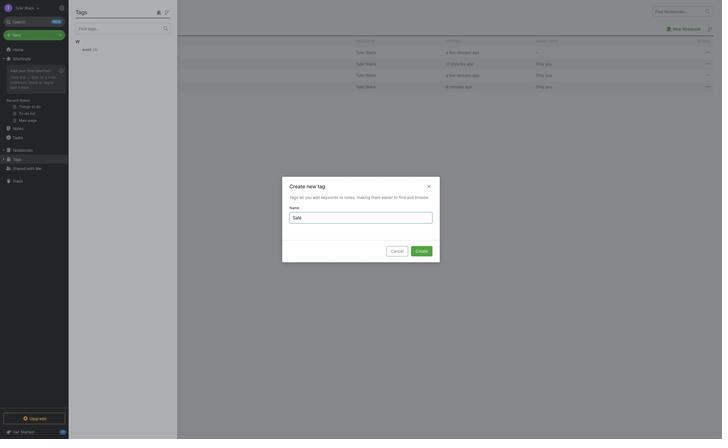 Task type: describe. For each thing, give the bounding box(es) containing it.
notebooks element
[[69, 0, 722, 439]]

create button
[[411, 246, 432, 256]]

you for a few minutes ago
[[545, 73, 552, 78]]

with
[[27, 166, 34, 171]]

first
[[27, 68, 34, 73]]

with
[[549, 39, 558, 43]]

notebook
[[80, 26, 99, 31]]

1 horizontal spatial notebooks
[[77, 8, 104, 15]]

only for 6 minutes ago
[[536, 84, 544, 89]]

icon
[[31, 75, 39, 79]]

create new tag image
[[156, 9, 162, 16]]

–
[[536, 50, 538, 55]]

ago inside first notebook row
[[472, 50, 479, 55]]

note,
[[48, 75, 57, 79]]

only you for a few minutes ago
[[536, 73, 552, 78]]

tags let you add keywords to notes, making them easier to find and browse.
[[290, 195, 429, 200]]

black for to-do list row
[[366, 84, 376, 89]]

new for new
[[13, 33, 21, 37]]

tag inside icon on a note, notebook, stack or tag to add it here.
[[44, 80, 49, 85]]

trash
[[13, 179, 23, 183]]

new notebook button
[[665, 26, 701, 33]]

me
[[36, 166, 41, 171]]

making
[[357, 195, 370, 200]]

Find tags… text field
[[76, 25, 164, 32]]

ago inside to-do list row
[[465, 84, 472, 89]]

few for –
[[449, 50, 456, 55]]

them
[[371, 195, 381, 200]]

1 horizontal spatial to
[[340, 195, 343, 200]]

it
[[18, 85, 20, 90]]

expand tags image
[[1, 157, 6, 162]]

0
[[94, 47, 96, 52]]

create for create new tag
[[290, 184, 305, 190]]

first notebook
[[95, 50, 122, 55]]

actions button
[[623, 36, 713, 46]]

add your first shortcut
[[10, 68, 50, 73]]

notebooks link
[[0, 145, 68, 155]]

close image
[[426, 183, 432, 190]]

only you for 6 minutes ago
[[536, 84, 552, 89]]

recent
[[7, 98, 19, 103]]

title button
[[77, 36, 353, 46]]

Search text field
[[7, 17, 61, 27]]

home
[[13, 47, 24, 52]]

and
[[407, 195, 414, 200]]

group inside tree
[[0, 63, 68, 126]]

to-do list row
[[77, 81, 713, 92]]

woot ( 0 )
[[82, 47, 98, 52]]

black for first notebook row
[[366, 50, 376, 55]]

add inside icon on a note, notebook, stack or tag to add it here.
[[10, 85, 17, 90]]

shortcut
[[35, 68, 50, 73]]

title
[[79, 39, 88, 43]]

few for only you
[[449, 73, 456, 78]]

shared
[[13, 166, 26, 171]]

minutes inside main page row
[[451, 61, 466, 66]]

create for create
[[416, 249, 428, 254]]

minutes inside to-do list row
[[449, 84, 464, 89]]

shared with button
[[533, 36, 623, 46]]

17 minutes ago
[[446, 61, 474, 66]]

row group inside the notebooks element
[[77, 47, 713, 92]]

trash link
[[0, 176, 68, 186]]

6 minutes ago
[[446, 84, 472, 89]]

new button
[[3, 30, 65, 40]]

new
[[307, 184, 316, 190]]

w row group
[[75, 34, 175, 62]]

shared
[[536, 39, 549, 43]]

1 horizontal spatial tags
[[75, 9, 87, 15]]

shortcuts button
[[0, 54, 68, 63]]

keywords
[[321, 195, 338, 200]]

2 horizontal spatial to
[[394, 195, 398, 200]]

only for a few minutes ago
[[536, 73, 544, 78]]

tyler for things to do row
[[356, 73, 365, 78]]

tags button
[[0, 155, 68, 164]]

settings image
[[58, 5, 65, 11]]

black for things to do row
[[366, 73, 376, 78]]

1 horizontal spatial tag
[[318, 184, 325, 190]]

the
[[20, 75, 25, 79]]

first notebook button
[[86, 49, 130, 56]]

shared with me
[[13, 166, 41, 171]]

tree containing home
[[0, 45, 69, 408]]

home link
[[0, 45, 69, 54]]

click the ...
[[10, 75, 30, 79]]

main page row
[[77, 58, 713, 69]]

1 vertical spatial add
[[313, 195, 320, 200]]

black for main page row
[[366, 61, 376, 66]]

updated button
[[443, 36, 533, 46]]

minutes inside first notebook row
[[457, 50, 471, 55]]

created by
[[356, 39, 375, 43]]

click
[[10, 75, 19, 79]]

1 vertical spatial notes
[[13, 126, 24, 131]]

a inside icon on a note, notebook, stack or tag to add it here.
[[45, 75, 47, 79]]

or
[[39, 80, 43, 85]]

stack
[[29, 80, 38, 85]]

you for 17 minutes ago
[[545, 61, 552, 66]]

on
[[40, 75, 44, 79]]

notebook,
[[10, 80, 28, 85]]

only for 17 minutes ago
[[536, 61, 544, 66]]



Task type: locate. For each thing, give the bounding box(es) containing it.
create new tag
[[290, 184, 325, 190]]

tyler for main page row
[[356, 61, 365, 66]]

row group containing first notebook
[[77, 47, 713, 92]]

0 vertical spatial a few minutes ago
[[446, 50, 479, 55]]

tag
[[44, 80, 49, 85], [318, 184, 325, 190]]

tags
[[75, 9, 87, 15], [13, 157, 22, 162], [290, 195, 298, 200]]

...
[[26, 75, 30, 79]]

1 horizontal spatial add
[[313, 195, 320, 200]]

created
[[356, 39, 370, 43]]

name
[[290, 206, 299, 210]]

easier
[[382, 195, 393, 200]]

1 tyler from the top
[[356, 50, 365, 55]]

to left find
[[394, 195, 398, 200]]

shared with
[[536, 39, 558, 43]]

notebooks up notebook
[[77, 8, 104, 15]]

minutes
[[457, 50, 471, 55], [451, 61, 466, 66], [457, 73, 471, 78], [449, 84, 464, 89]]

a few minutes ago for only you
[[446, 73, 479, 78]]

upgrade button
[[3, 413, 65, 424]]

minutes up 17 minutes ago
[[457, 50, 471, 55]]

2 vertical spatial only
[[536, 84, 544, 89]]

cancel button
[[386, 246, 408, 256]]

tyler inside things to do row
[[356, 73, 365, 78]]

a for only you
[[446, 73, 448, 78]]

tyler inside first notebook row
[[356, 50, 365, 55]]

2 only you from the top
[[536, 73, 552, 78]]

you inside to-do list row
[[545, 84, 552, 89]]

0 vertical spatial notebook
[[682, 27, 701, 31]]

ago down updated button
[[472, 50, 479, 55]]

1 vertical spatial create
[[416, 249, 428, 254]]

notebooks inside tree
[[13, 148, 33, 153]]

17
[[446, 61, 450, 66]]

2 only from the top
[[536, 73, 544, 78]]

2 tyler black from the top
[[356, 61, 376, 66]]

new notebook
[[673, 27, 701, 31]]

1 vertical spatial tags
[[13, 157, 22, 162]]

add
[[10, 85, 17, 90], [313, 195, 320, 200]]

2 a few minutes ago from the top
[[446, 73, 479, 78]]

recent notes
[[7, 98, 30, 103]]

1 vertical spatial only
[[536, 73, 544, 78]]

a few minutes ago for –
[[446, 50, 479, 55]]

things to do row
[[77, 69, 713, 81]]

only inside to-do list row
[[536, 84, 544, 89]]

1 only from the top
[[536, 61, 544, 66]]

2 vertical spatial only you
[[536, 84, 552, 89]]

woot
[[82, 47, 91, 52]]

add down new
[[313, 195, 320, 200]]

new up home
[[13, 33, 21, 37]]

create up let
[[290, 184, 305, 190]]

find
[[399, 195, 406, 200]]

shared with me link
[[0, 164, 68, 173]]

0 vertical spatial create
[[290, 184, 305, 190]]

actions
[[697, 39, 711, 43]]

ago right 6
[[465, 84, 472, 89]]

to left "notes,"
[[340, 195, 343, 200]]

a up 17
[[446, 50, 448, 55]]

tyler black for main page row
[[356, 61, 376, 66]]

notebook for new notebook
[[682, 27, 701, 31]]

browse.
[[415, 195, 429, 200]]

(
[[93, 47, 94, 52]]

2 horizontal spatial tags
[[290, 195, 298, 200]]

ago inside things to do row
[[472, 73, 479, 78]]

1 only you from the top
[[536, 61, 552, 66]]

few inside first notebook row
[[449, 50, 456, 55]]

tyler for to-do list row
[[356, 84, 365, 89]]

you inside main page row
[[545, 61, 552, 66]]

ago down 17 minutes ago
[[472, 73, 479, 78]]

only inside things to do row
[[536, 73, 544, 78]]

6
[[446, 84, 448, 89]]

2 few from the top
[[449, 73, 456, 78]]

notebook for first notebook
[[104, 50, 122, 55]]

a for –
[[446, 50, 448, 55]]

0 horizontal spatial create
[[290, 184, 305, 190]]

you inside things to do row
[[545, 73, 552, 78]]

tyler black for first notebook row
[[356, 50, 376, 55]]

expand notebooks image
[[1, 148, 6, 152]]

1 vertical spatial only you
[[536, 73, 552, 78]]

you
[[545, 61, 552, 66], [545, 73, 552, 78], [545, 84, 552, 89], [305, 195, 312, 200]]

a right on
[[45, 75, 47, 79]]

few inside things to do row
[[449, 73, 456, 78]]

a inside first notebook row
[[446, 50, 448, 55]]

1
[[77, 26, 79, 31]]

minutes right 6
[[449, 84, 464, 89]]

row group
[[77, 47, 713, 92]]

notebooks down tasks
[[13, 148, 33, 153]]

2 black from the top
[[366, 61, 376, 66]]

only you inside to-do list row
[[536, 84, 552, 89]]

2 vertical spatial tags
[[290, 195, 298, 200]]

few down updated
[[449, 50, 456, 55]]

tag right "or"
[[44, 80, 49, 85]]

icon on a note, notebook, stack or tag to add it here.
[[10, 75, 57, 90]]

0 horizontal spatial add
[[10, 85, 17, 90]]

w
[[75, 39, 80, 44]]

0 vertical spatial only
[[536, 61, 544, 66]]

ago inside main page row
[[467, 61, 474, 66]]

a few minutes ago inside first notebook row
[[446, 50, 479, 55]]

notes right the 'recent'
[[20, 98, 30, 103]]

0 horizontal spatial notebook
[[104, 50, 122, 55]]

shortcuts
[[13, 56, 31, 61]]

0 vertical spatial new
[[673, 27, 681, 31]]

minutes right 17
[[451, 61, 466, 66]]

tyler for first notebook row
[[356, 50, 365, 55]]

1 vertical spatial tag
[[318, 184, 325, 190]]

4 tyler black from the top
[[356, 84, 376, 89]]

1 vertical spatial new
[[13, 33, 21, 37]]

1 few from the top
[[449, 50, 456, 55]]

notes,
[[344, 195, 356, 200]]

create right cancel
[[416, 249, 428, 254]]

0 horizontal spatial tags
[[13, 157, 22, 162]]

Find Notebooks… text field
[[653, 7, 702, 16]]

3 tyler from the top
[[356, 73, 365, 78]]

tyler
[[356, 50, 365, 55], [356, 61, 365, 66], [356, 73, 365, 78], [356, 84, 365, 89]]

tags inside 'button'
[[13, 157, 22, 162]]

1 horizontal spatial create
[[416, 249, 428, 254]]

3 only you from the top
[[536, 84, 552, 89]]

0 horizontal spatial to
[[50, 80, 54, 85]]

black
[[366, 50, 376, 55], [366, 61, 376, 66], [366, 73, 376, 78], [366, 84, 376, 89]]

add left the 'it' at the left of the page
[[10, 85, 17, 90]]

first notebook row
[[77, 47, 713, 58]]

tyler inside to-do list row
[[356, 84, 365, 89]]

upgrade
[[30, 416, 47, 421]]

4 black from the top
[[366, 84, 376, 89]]

first
[[95, 50, 103, 55]]

let
[[299, 195, 304, 200]]

tyler inside main page row
[[356, 61, 365, 66]]

updated
[[446, 39, 460, 43]]

new up actions button
[[673, 27, 681, 31]]

3 black from the top
[[366, 73, 376, 78]]

a up 6
[[446, 73, 448, 78]]

notebook right first
[[104, 50, 122, 55]]

1 black from the top
[[366, 50, 376, 55]]

only
[[536, 61, 544, 66], [536, 73, 544, 78], [536, 84, 544, 89]]

here.
[[21, 85, 30, 90]]

only you inside things to do row
[[536, 73, 552, 78]]

add
[[10, 68, 17, 73]]

tyler black inside first notebook row
[[356, 50, 376, 55]]

by
[[371, 39, 375, 43]]

1 vertical spatial notebook
[[104, 50, 122, 55]]

black inside things to do row
[[366, 73, 376, 78]]

new inside button
[[673, 27, 681, 31]]

new for new notebook
[[673, 27, 681, 31]]

black inside main page row
[[366, 61, 376, 66]]

tree
[[0, 45, 69, 408]]

your
[[18, 68, 26, 73]]

to inside icon on a note, notebook, stack or tag to add it here.
[[50, 80, 54, 85]]

a few minutes ago inside things to do row
[[446, 73, 479, 78]]

None search field
[[7, 17, 61, 27]]

group
[[0, 63, 68, 126]]

few down 17
[[449, 73, 456, 78]]

a inside things to do row
[[446, 73, 448, 78]]

0 horizontal spatial new
[[13, 33, 21, 37]]

tyler black inside main page row
[[356, 61, 376, 66]]

you for 6 minutes ago
[[545, 84, 552, 89]]

tasks button
[[0, 133, 68, 142]]

new inside popup button
[[13, 33, 21, 37]]

0 vertical spatial notebooks
[[77, 8, 104, 15]]

tasks
[[13, 135, 23, 140]]

notes up tasks
[[13, 126, 24, 131]]

to down note,
[[50, 80, 54, 85]]

0 vertical spatial add
[[10, 85, 17, 90]]

a few minutes ago up 17 minutes ago
[[446, 50, 479, 55]]

cancel
[[391, 249, 404, 254]]

arrow image
[[79, 49, 86, 56]]

new
[[673, 27, 681, 31], [13, 33, 21, 37]]

black inside to-do list row
[[366, 84, 376, 89]]

minutes down 17 minutes ago
[[457, 73, 471, 78]]

0 vertical spatial few
[[449, 50, 456, 55]]

notebook
[[682, 27, 701, 31], [104, 50, 122, 55]]

create
[[290, 184, 305, 190], [416, 249, 428, 254]]

a few minutes ago down 17 minutes ago
[[446, 73, 479, 78]]

1 a few minutes ago from the top
[[446, 50, 479, 55]]

0 vertical spatial notes
[[20, 98, 30, 103]]

0 vertical spatial tag
[[44, 80, 49, 85]]

tyler black for things to do row
[[356, 73, 376, 78]]

1 tyler black from the top
[[356, 50, 376, 55]]

4 tyler from the top
[[356, 84, 365, 89]]

only you
[[536, 61, 552, 66], [536, 73, 552, 78], [536, 84, 552, 89]]

1 vertical spatial a few minutes ago
[[446, 73, 479, 78]]

minutes inside things to do row
[[457, 73, 471, 78]]

tags up 1
[[75, 9, 87, 15]]

tags left let
[[290, 195, 298, 200]]

0 vertical spatial only you
[[536, 61, 552, 66]]

notebook inside button
[[682, 27, 701, 31]]

tag right new
[[318, 184, 325, 190]]

notebook up actions
[[682, 27, 701, 31]]

only inside main page row
[[536, 61, 544, 66]]

created by button
[[353, 36, 443, 46]]

1 vertical spatial notebooks
[[13, 148, 33, 153]]

only you inside main page row
[[536, 61, 552, 66]]

0 horizontal spatial notebooks
[[13, 148, 33, 153]]

1 horizontal spatial new
[[673, 27, 681, 31]]

tyler black inside things to do row
[[356, 73, 376, 78]]

notes link
[[0, 124, 68, 133]]

notebook inside button
[[104, 50, 122, 55]]

group containing add your first shortcut
[[0, 63, 68, 126]]

create inside button
[[416, 249, 428, 254]]

a few minutes ago
[[446, 50, 479, 55], [446, 73, 479, 78]]

2 tyler from the top
[[356, 61, 365, 66]]

1 vertical spatial few
[[449, 73, 456, 78]]

to
[[50, 80, 54, 85], [340, 195, 343, 200], [394, 195, 398, 200]]

0 horizontal spatial tag
[[44, 80, 49, 85]]

tags up shared
[[13, 157, 22, 162]]

tyler black for to-do list row
[[356, 84, 376, 89]]

few
[[449, 50, 456, 55], [449, 73, 456, 78]]

1 notebook
[[77, 26, 99, 31]]

)
[[96, 47, 98, 52]]

a
[[446, 50, 448, 55], [446, 73, 448, 78], [45, 75, 47, 79]]

ago right 17
[[467, 61, 474, 66]]

tyler black inside to-do list row
[[356, 84, 376, 89]]

0 vertical spatial tags
[[75, 9, 87, 15]]

1 horizontal spatial notebook
[[682, 27, 701, 31]]

notebooks
[[77, 8, 104, 15], [13, 148, 33, 153]]

3 tyler black from the top
[[356, 73, 376, 78]]

only you for 17 minutes ago
[[536, 61, 552, 66]]

3 only from the top
[[536, 84, 544, 89]]

Name text field
[[292, 212, 430, 223]]

notes
[[20, 98, 30, 103], [13, 126, 24, 131]]

black inside first notebook row
[[366, 50, 376, 55]]



Task type: vqa. For each thing, say whether or not it's contained in the screenshot.
Tyler for Things to do row
yes



